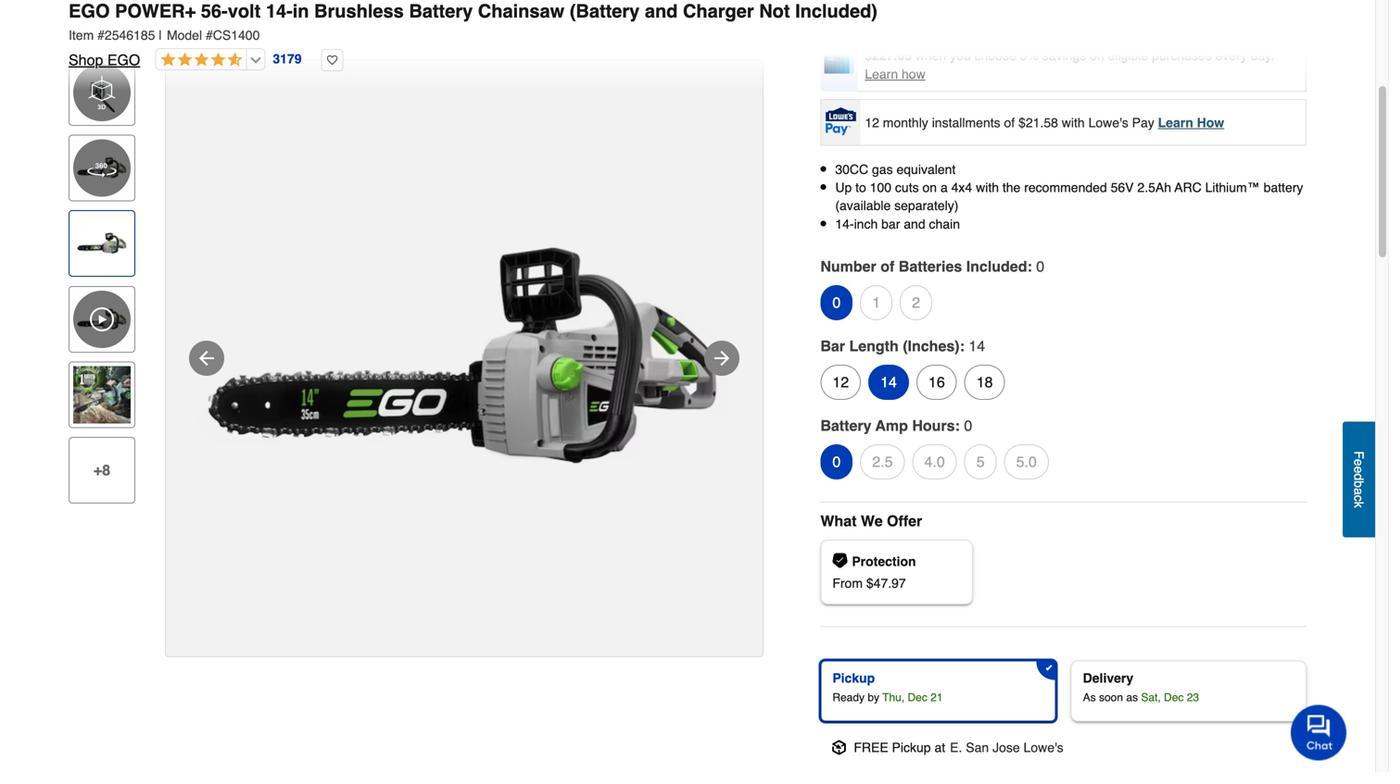Task type: vqa. For each thing, say whether or not it's contained in the screenshot.
length
yes



Task type: locate. For each thing, give the bounding box(es) containing it.
choose
[[975, 48, 1016, 63]]

ego up item
[[69, 0, 110, 22]]

c
[[1352, 495, 1367, 502]]

14-
[[266, 0, 293, 22], [835, 217, 854, 231]]

$21.58
[[1019, 115, 1058, 130]]

and
[[645, 0, 678, 22], [904, 217, 925, 231]]

1 vertical spatial pickup
[[892, 741, 931, 756]]

14 up 18
[[969, 338, 985, 355]]

$47.97
[[866, 576, 906, 591]]

(battery
[[570, 0, 640, 22]]

0 down number
[[833, 294, 841, 311]]

0 horizontal spatial pickup
[[833, 671, 875, 686]]

chat invite button image
[[1291, 705, 1348, 761]]

check circle filled image
[[827, 0, 849, 21]]

learn
[[865, 67, 898, 82], [1158, 115, 1193, 130]]

k
[[1352, 502, 1367, 508]]

# down 56-
[[206, 28, 213, 43]]

battery left chainsaw
[[409, 0, 473, 22]]

14- right volt
[[266, 0, 293, 22]]

you
[[950, 48, 971, 63]]

hours
[[912, 417, 955, 435]]

0 vertical spatial battery
[[409, 0, 473, 22]]

a inside button
[[1352, 488, 1367, 495]]

on
[[1090, 48, 1104, 63], [923, 180, 937, 195]]

0 horizontal spatial on
[[923, 180, 937, 195]]

lowe's right the jose
[[1024, 741, 1064, 756]]

0 horizontal spatial battery
[[409, 0, 473, 22]]

1 vertical spatial on
[[923, 180, 937, 195]]

protection
[[852, 555, 916, 569]]

1 horizontal spatial #
[[206, 28, 213, 43]]

0 horizontal spatial of
[[881, 258, 895, 275]]

lowe's left pay
[[1089, 115, 1129, 130]]

0 horizontal spatial lowe's
[[1024, 741, 1064, 756]]

a inside 30cc gas equivalent up to 100 cuts on a 4x4 with the recommended 56v 2.5ah arc lithium™ battery (available separately) 14-inch bar and chain
[[941, 180, 948, 195]]

on up separately)
[[923, 180, 937, 195]]

12 monthly installments of $21.58 with lowe's pay learn how
[[865, 115, 1224, 130]]

1 vertical spatial lowe's
[[1024, 741, 1064, 756]]

0 vertical spatial :
[[1027, 258, 1032, 275]]

2 dec from the left
[[1164, 692, 1184, 705]]

1 horizontal spatial on
[[1090, 48, 1104, 63]]

brushless
[[314, 0, 404, 22]]

0 vertical spatial pickup
[[833, 671, 875, 686]]

0 vertical spatial on
[[1090, 48, 1104, 63]]

1 vertical spatial and
[[904, 217, 925, 231]]

0 horizontal spatial a
[[941, 180, 948, 195]]

0 vertical spatial ego
[[69, 0, 110, 22]]

1 vertical spatial with
[[976, 180, 999, 195]]

0 horizontal spatial learn
[[865, 67, 898, 82]]

1 horizontal spatial battery
[[820, 417, 872, 435]]

battery
[[1264, 180, 1303, 195]]

learn how link
[[1158, 115, 1224, 130]]

as
[[1083, 692, 1096, 705]]

offer
[[887, 513, 922, 530]]

1 horizontal spatial pickup
[[892, 741, 931, 756]]

what
[[820, 513, 857, 530]]

of left '$21.58'
[[1004, 115, 1015, 130]]

0 horizontal spatial #
[[97, 28, 105, 43]]

ego inside ego power+ 56-volt 14-in brushless battery chainsaw (battery and charger not included) item # 2546185 | model # cs1400
[[69, 0, 110, 22]]

1 horizontal spatial lowe's
[[1089, 115, 1129, 130]]

1 vertical spatial of
[[881, 258, 895, 275]]

1 dec from the left
[[908, 692, 928, 705]]

and down separately)
[[904, 217, 925, 231]]

1 horizontal spatial a
[[1352, 488, 1367, 495]]

1 vertical spatial 14-
[[835, 217, 854, 231]]

learn right pay
[[1158, 115, 1193, 130]]

30cc
[[835, 162, 868, 177]]

1 horizontal spatial 14-
[[835, 217, 854, 231]]

2546185
[[105, 28, 155, 43]]

0 vertical spatial lowe's
[[1089, 115, 1129, 130]]

1 horizontal spatial dec
[[1164, 692, 1184, 705]]

12 for 12
[[833, 374, 849, 391]]

1 vertical spatial ego
[[107, 51, 140, 69]]

dec left the 21
[[908, 692, 928, 705]]

1 vertical spatial a
[[1352, 488, 1367, 495]]

arrow left image
[[196, 348, 218, 370]]

pickup left at
[[892, 741, 931, 756]]

1 vertical spatial 14
[[881, 374, 897, 391]]

on left eligible
[[1090, 48, 1104, 63]]

e
[[1352, 459, 1367, 467], [1352, 467, 1367, 474]]

dec
[[908, 692, 928, 705], [1164, 692, 1184, 705]]

option group containing pickup
[[813, 654, 1314, 730]]

a up k
[[1352, 488, 1367, 495]]

0 vertical spatial with
[[1062, 115, 1085, 130]]

14- inside 30cc gas equivalent up to 100 cuts on a 4x4 with the recommended 56v 2.5ah arc lithium™ battery (available separately) 14-inch bar and chain
[[835, 217, 854, 231]]

0 vertical spatial learn
[[865, 67, 898, 82]]

when
[[915, 48, 947, 63]]

#
[[97, 28, 105, 43], [206, 28, 213, 43]]

1 horizontal spatial learn
[[1158, 115, 1193, 130]]

4.6 stars image
[[156, 52, 242, 69]]

pickup inside pickup ready by thu, dec 21
[[833, 671, 875, 686]]

learn inside $227.05 when you choose 5% savings on eligible purchases every day. learn how
[[865, 67, 898, 82]]

f
[[1352, 451, 1367, 459]]

# right item
[[97, 28, 105, 43]]

equivalent
[[897, 162, 956, 177]]

shop
[[69, 51, 103, 69]]

a
[[941, 180, 948, 195], [1352, 488, 1367, 495]]

: for 14
[[960, 338, 965, 355]]

with left the
[[976, 180, 999, 195]]

option group
[[813, 654, 1314, 730]]

0 horizontal spatial with
[[976, 180, 999, 195]]

sat,
[[1141, 692, 1161, 705]]

free pickup at e. san jose lowe's
[[854, 741, 1064, 756]]

power+
[[115, 0, 196, 22]]

lowe's for jose
[[1024, 741, 1064, 756]]

battery left the amp
[[820, 417, 872, 435]]

by
[[868, 692, 880, 705]]

at
[[935, 741, 945, 756]]

and up item number 2 5 4 6 1 8 5 and model number c s 1 4 0 0 element
[[645, 0, 678, 22]]

0 vertical spatial of
[[1004, 115, 1015, 130]]

0 vertical spatial a
[[941, 180, 948, 195]]

what we offer
[[820, 513, 922, 530]]

0 horizontal spatial 14-
[[266, 0, 293, 22]]

:
[[1027, 258, 1032, 275], [960, 338, 965, 355], [955, 417, 960, 435]]

1 vertical spatial learn
[[1158, 115, 1193, 130]]

battery inside ego power+ 56-volt 14-in brushless battery chainsaw (battery and charger not included) item # 2546185 | model # cs1400
[[409, 0, 473, 22]]

1 horizontal spatial and
[[904, 217, 925, 231]]

+8 button
[[69, 437, 135, 504]]

0 vertical spatial and
[[645, 0, 678, 22]]

volt
[[228, 0, 261, 22]]

1 horizontal spatial 12
[[865, 115, 879, 130]]

e up d on the bottom right of the page
[[1352, 459, 1367, 467]]

delivery as soon as sat, dec 23
[[1083, 671, 1199, 705]]

1 vertical spatial 12
[[833, 374, 849, 391]]

12 right lowes pay logo
[[865, 115, 879, 130]]

monthly
[[883, 115, 928, 130]]

and inside ego power+ 56-volt 14-in brushless battery chainsaw (battery and charger not included) item # 2546185 | model # cs1400
[[645, 0, 678, 22]]

a left 4x4
[[941, 180, 948, 195]]

2.5
[[872, 454, 893, 471]]

14
[[969, 338, 985, 355], [881, 374, 897, 391]]

18
[[977, 374, 993, 391]]

ego power+ 56-volt 14-in brushless battery chainsaw (battery and charger not included) item # 2546185 | model # cs1400
[[69, 0, 878, 43]]

0 horizontal spatial dec
[[908, 692, 928, 705]]

12
[[865, 115, 879, 130], [833, 374, 849, 391]]

ego down 2546185
[[107, 51, 140, 69]]

1 vertical spatial :
[[960, 338, 965, 355]]

1 e from the top
[[1352, 459, 1367, 467]]

d
[[1352, 474, 1367, 481]]

with right '$21.58'
[[1062, 115, 1085, 130]]

56-
[[201, 0, 228, 22]]

0 vertical spatial 14-
[[266, 0, 293, 22]]

: for 0
[[955, 417, 960, 435]]

0 left 2.5
[[833, 454, 841, 471]]

e up the b
[[1352, 467, 1367, 474]]

learn down '$227.05' on the top of page
[[865, 67, 898, 82]]

with
[[1062, 115, 1085, 130], [976, 180, 999, 195]]

pickup
[[833, 671, 875, 686], [892, 741, 931, 756]]

lowe's for with
[[1089, 115, 1129, 130]]

1 vertical spatial battery
[[820, 417, 872, 435]]

dec left 23
[[1164, 692, 1184, 705]]

jose
[[993, 741, 1020, 756]]

14- down (available
[[835, 217, 854, 231]]

battery
[[409, 0, 473, 22], [820, 417, 872, 435]]

2 vertical spatial :
[[955, 417, 960, 435]]

to
[[856, 180, 866, 195]]

12 down bar
[[833, 374, 849, 391]]

free
[[854, 741, 888, 756]]

0 vertical spatial 12
[[865, 115, 879, 130]]

0 horizontal spatial 12
[[833, 374, 849, 391]]

0 horizontal spatial 14
[[881, 374, 897, 391]]

battery amp hours : 0
[[820, 417, 972, 435]]

bar
[[820, 338, 845, 355]]

with inside 30cc gas equivalent up to 100 cuts on a 4x4 with the recommended 56v 2.5ah arc lithium™ battery (available separately) 14-inch bar and chain
[[976, 180, 999, 195]]

of right number
[[881, 258, 895, 275]]

pickup up the ready
[[833, 671, 875, 686]]

1 horizontal spatial 14
[[969, 338, 985, 355]]

length
[[849, 338, 899, 355]]

12 for 12 monthly installments of $21.58 with lowe's pay learn how
[[865, 115, 879, 130]]

14 down bar length (inches) : 14
[[881, 374, 897, 391]]

0
[[1036, 258, 1045, 275], [833, 294, 841, 311], [964, 417, 972, 435], [833, 454, 841, 471]]

as
[[1126, 692, 1138, 705]]

0 horizontal spatial and
[[645, 0, 678, 22]]

of
[[1004, 115, 1015, 130], [881, 258, 895, 275]]

day.
[[1251, 48, 1274, 63]]

+8
[[93, 462, 110, 479]]



Task type: describe. For each thing, give the bounding box(es) containing it.
0 vertical spatial 14
[[969, 338, 985, 355]]

number
[[820, 258, 877, 275]]

2 e from the top
[[1352, 467, 1367, 474]]

f e e d b a c k
[[1352, 451, 1367, 508]]

item
[[69, 28, 94, 43]]

3179
[[273, 52, 302, 66]]

you're
[[866, 3, 906, 18]]

|
[[159, 28, 162, 43]]

lithium™
[[1205, 180, 1260, 195]]

e.
[[950, 741, 962, 756]]

4.0
[[924, 454, 945, 471]]

pay
[[1132, 115, 1155, 130]]

1 # from the left
[[97, 28, 105, 43]]

$227.05 when you choose 5% savings on eligible purchases every day. learn how
[[865, 48, 1274, 82]]

b
[[1352, 481, 1367, 488]]

5
[[977, 454, 985, 471]]

how
[[902, 67, 926, 82]]

21
[[931, 692, 943, 705]]

0 right hours
[[964, 417, 972, 435]]

lowes pay logo image
[[822, 108, 859, 135]]

we
[[861, 513, 883, 530]]

installments
[[932, 115, 1001, 130]]

inch
[[854, 217, 878, 231]]

cs1400
[[213, 28, 260, 43]]

learn how button
[[865, 65, 926, 83]]

5%
[[1020, 48, 1039, 63]]

amp
[[875, 417, 908, 435]]

dec inside pickup ready by thu, dec 21
[[908, 692, 928, 705]]

protection plan filled image
[[833, 554, 847, 568]]

2
[[912, 294, 920, 311]]

1
[[872, 294, 881, 311]]

and inside 30cc gas equivalent up to 100 cuts on a 4x4 with the recommended 56v 2.5ah arc lithium™ battery (available separately) 14-inch bar and chain
[[904, 217, 925, 231]]

4x4
[[951, 180, 972, 195]]

delivery
[[1083, 671, 1134, 686]]

soon
[[1099, 692, 1123, 705]]

chainsaw
[[478, 0, 565, 22]]

(inches)
[[903, 338, 960, 355]]

protection from $47.97
[[833, 555, 916, 591]]

ego  #cs1400 - thumbnail image
[[73, 215, 131, 273]]

pickup ready by thu, dec 21
[[833, 671, 943, 705]]

arc
[[1175, 180, 1202, 195]]

on inside $227.05 when you choose 5% savings on eligible purchases every day. learn how
[[1090, 48, 1104, 63]]

san
[[966, 741, 989, 756]]

16
[[929, 374, 945, 391]]

not
[[759, 0, 790, 22]]

heart outline image
[[321, 49, 343, 71]]

up
[[835, 180, 852, 195]]

charger
[[683, 0, 754, 22]]

1 horizontal spatial with
[[1062, 115, 1085, 130]]

ego  #cs1400 - thumbnail2 image
[[73, 366, 131, 424]]

from
[[833, 576, 863, 591]]

every
[[1216, 48, 1247, 63]]

5.0
[[1016, 454, 1037, 471]]

item number 2 5 4 6 1 8 5 and model number c s 1 4 0 0 element
[[69, 26, 1307, 44]]

included)
[[795, 0, 878, 22]]

f e e d b a c k button
[[1343, 422, 1375, 538]]

pickup image
[[832, 741, 846, 756]]

2 # from the left
[[206, 28, 213, 43]]

arrow right image
[[711, 348, 733, 370]]

(available
[[835, 199, 891, 213]]

$227.05
[[865, 48, 912, 63]]

bar length (inches) : 14
[[820, 338, 985, 355]]

0 right included
[[1036, 258, 1045, 275]]

ready
[[833, 692, 865, 705]]

2.5ah
[[1138, 180, 1171, 195]]

number of batteries included : 0
[[820, 258, 1045, 275]]

separately)
[[894, 199, 959, 213]]

gas
[[872, 162, 893, 177]]

eligible
[[1108, 48, 1148, 63]]

how
[[1197, 115, 1224, 130]]

30cc gas equivalent up to 100 cuts on a 4x4 with the recommended 56v 2.5ah arc lithium™ battery (available separately) 14-inch bar and chain
[[835, 162, 1303, 231]]

23
[[1187, 692, 1199, 705]]

the
[[1003, 180, 1021, 195]]

recommended
[[1024, 180, 1107, 195]]

1 horizontal spatial of
[[1004, 115, 1015, 130]]

chain
[[929, 217, 960, 231]]

model
[[167, 28, 202, 43]]

shop ego
[[69, 51, 140, 69]]

ego  #cs1400 image
[[166, 60, 763, 657]]

100
[[870, 180, 892, 195]]

purchases
[[1152, 48, 1212, 63]]

dec inside delivery as soon as sat, dec 23
[[1164, 692, 1184, 705]]

thu,
[[883, 692, 905, 705]]

14- inside ego power+ 56-volt 14-in brushless battery chainsaw (battery and charger not included) item # 2546185 | model # cs1400
[[266, 0, 293, 22]]

on inside 30cc gas equivalent up to 100 cuts on a 4x4 with the recommended 56v 2.5ah arc lithium™ battery (available separately) 14-inch bar and chain
[[923, 180, 937, 195]]

56v
[[1111, 180, 1134, 195]]

savings
[[1042, 48, 1086, 63]]

cuts
[[895, 180, 919, 195]]



